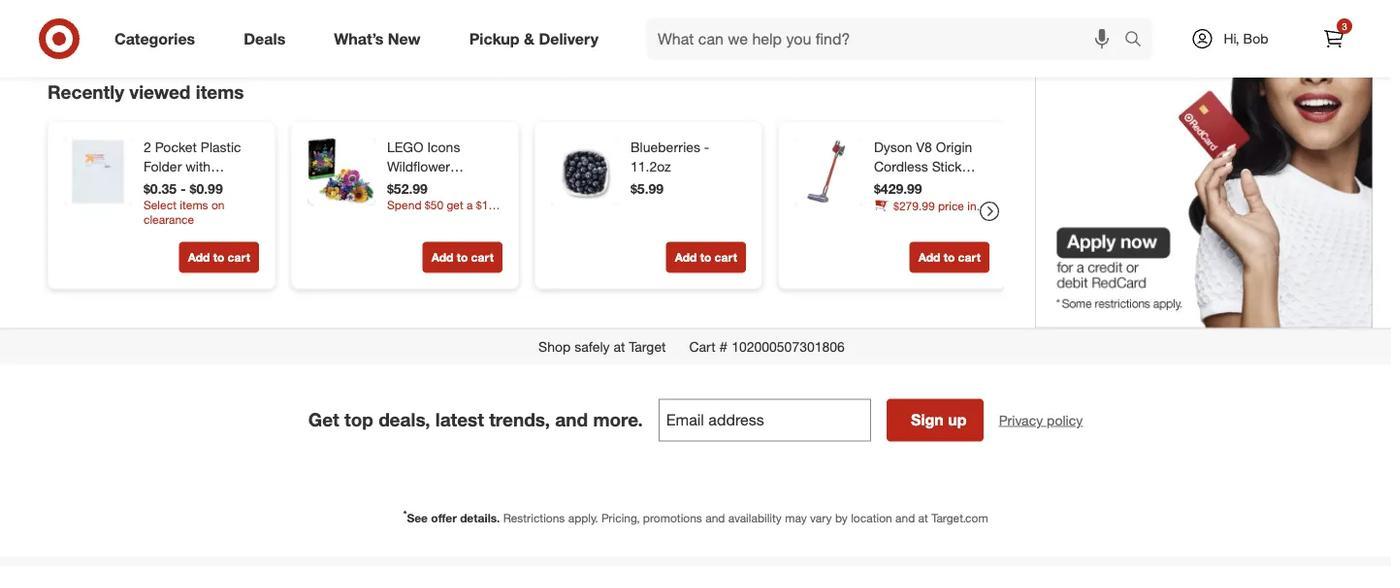 Task type: vqa. For each thing, say whether or not it's contained in the screenshot.
first the store from right
no



Task type: describe. For each thing, give the bounding box(es) containing it.
more.
[[593, 409, 643, 432]]

details.
[[460, 511, 500, 526]]

ready
[[341, 17, 379, 36]]

we'll
[[578, 17, 611, 36]]

shop safely at target
[[539, 339, 666, 356]]

add to cart button for blueberries - 11.2oz
[[666, 242, 746, 274]]

may
[[785, 511, 807, 526]]

categories
[[115, 29, 195, 48]]

cart # 102000507301806
[[689, 339, 845, 356]]

add to cart for 2 pocket plastic folder with prongs - up & up™
[[188, 251, 250, 265]]

deals link
[[227, 17, 310, 60]]

restrictions
[[503, 511, 565, 526]]

policy
[[1047, 412, 1083, 429]]

blueberries
[[631, 139, 701, 156]]

2
[[144, 139, 151, 156]]

origin
[[936, 139, 973, 156]]

promotions
[[643, 511, 702, 526]]

stick
[[932, 159, 962, 176]]

$0.35 - $0.99 select items on clearance
[[144, 181, 225, 227]]

new
[[388, 29, 421, 48]]

shop
[[539, 339, 571, 356]]

What can we help you find? suggestions appear below search field
[[646, 17, 1130, 60]]

safe
[[714, 17, 743, 36]]

bouquet
[[387, 178, 439, 195]]

blueberries - 11.2oz link
[[631, 138, 742, 177]]

folder
[[144, 159, 182, 176]]

search button
[[1116, 17, 1163, 64]]

blueberries - 11.2oz $5.99
[[631, 139, 710, 198]]

add for 2 pocket plastic folder with prongs - up & up™
[[188, 251, 210, 265]]

by
[[835, 511, 848, 526]]

0 horizontal spatial and
[[555, 409, 588, 432]]

item
[[680, 17, 710, 36]]

the
[[653, 17, 675, 36]]

if you aren't ready to buy, select save for later. we'll keep the item safe here.
[[254, 17, 782, 36]]

bob
[[1244, 30, 1269, 47]]

- for $0.35
[[180, 181, 186, 198]]

$52.99
[[387, 181, 428, 198]]

dyson v8 origin cordless stick vacuum link
[[874, 138, 986, 195]]

buy,
[[402, 17, 429, 36]]

viewed
[[129, 82, 191, 104]]

cart
[[689, 339, 716, 356]]

to left buy,
[[384, 17, 397, 36]]

apply.
[[568, 511, 598, 526]]

safely
[[575, 339, 610, 356]]

*
[[403, 509, 407, 521]]

- for blueberries
[[704, 139, 710, 156]]

cart for blueberries - 11.2oz
[[715, 251, 737, 265]]

lego
[[387, 139, 424, 156]]

what's new
[[334, 29, 421, 48]]

items inside $0.35 - $0.99 select items on clearance
[[180, 198, 208, 212]]

privacy policy link
[[999, 411, 1083, 431]]

clearance
[[144, 212, 194, 227]]

add for lego icons wildflower bouquet artificial flowers 10313
[[431, 251, 454, 265]]

to for lego icons wildflower bouquet artificial flowers 10313
[[457, 251, 468, 265]]

vary
[[810, 511, 832, 526]]

cart for dyson v8 origin cordless stick vacuum
[[958, 251, 981, 265]]

on
[[211, 198, 225, 212]]

for
[[518, 17, 537, 36]]

you
[[267, 17, 292, 36]]

lego icons wildflower bouquet artificial flowers 10313
[[387, 139, 492, 214]]

see
[[407, 511, 428, 526]]

dyson
[[874, 139, 913, 156]]

get
[[308, 409, 339, 432]]

location
[[851, 511, 892, 526]]

#
[[720, 339, 728, 356]]

artificial
[[443, 178, 492, 195]]

select
[[434, 17, 475, 36]]

pricing,
[[602, 511, 640, 526]]

dyson v8 origin cordless stick vacuum
[[874, 139, 973, 195]]

at inside * see offer details. restrictions apply. pricing, promotions and availability may vary by location and at target.com
[[919, 511, 928, 526]]

pickup & delivery
[[469, 29, 599, 48]]

sign up
[[911, 411, 967, 430]]

up inside button
[[948, 411, 967, 430]]

hi, bob
[[1224, 30, 1269, 47]]

hi,
[[1224, 30, 1240, 47]]

$0.99
[[190, 181, 223, 198]]

prongs
[[144, 178, 186, 195]]

with
[[186, 159, 211, 176]]

plastic
[[201, 139, 241, 156]]

11.2oz
[[631, 159, 671, 176]]



Task type: locate. For each thing, give the bounding box(es) containing it.
recently
[[48, 82, 124, 104]]

deals
[[244, 29, 286, 48]]

2 horizontal spatial -
[[704, 139, 710, 156]]

categories link
[[98, 17, 220, 60]]

3 add from the left
[[675, 251, 697, 265]]

aren't
[[297, 17, 336, 36]]

target redcard save 5% get more every day. in store & online. apply now for a credit or debit redcard. *some restrictions apply. image
[[1035, 0, 1373, 329]]

0 vertical spatial &
[[524, 29, 535, 48]]

vacuum
[[874, 178, 923, 195]]

* see offer details. restrictions apply. pricing, promotions and availability may vary by location and at target.com
[[403, 509, 988, 526]]

keep
[[615, 17, 649, 36]]

add to cart for lego icons wildflower bouquet artificial flowers 10313
[[431, 251, 494, 265]]

delivery
[[539, 29, 599, 48]]

1 vertical spatial items
[[180, 198, 208, 212]]

2 pocket plastic folder with prongs - up & up™
[[144, 139, 254, 195]]

- right blueberries
[[704, 139, 710, 156]]

add to cart button down $429.99
[[910, 242, 990, 274]]

0 horizontal spatial up
[[199, 178, 215, 195]]

0 vertical spatial up
[[199, 178, 215, 195]]

flowers
[[387, 197, 434, 214]]

up inside 2 pocket plastic folder with prongs - up & up™
[[199, 178, 215, 195]]

4 add to cart button from the left
[[910, 242, 990, 274]]

icons
[[427, 139, 460, 156]]

& up on
[[219, 178, 227, 195]]

add for dyson v8 origin cordless stick vacuum
[[919, 251, 941, 265]]

- inside 2 pocket plastic folder with prongs - up & up™
[[190, 178, 196, 195]]

pickup & delivery link
[[453, 17, 623, 60]]

select
[[144, 198, 177, 212]]

$429.99
[[874, 181, 923, 198]]

and right location
[[896, 511, 915, 526]]

items up plastic
[[196, 82, 244, 104]]

blueberries - 11.2oz image
[[551, 138, 619, 206], [551, 138, 619, 206]]

4 add to cart from the left
[[919, 251, 981, 265]]

&
[[524, 29, 535, 48], [219, 178, 227, 195]]

1 add to cart from the left
[[188, 251, 250, 265]]

and left availability
[[706, 511, 725, 526]]

items left on
[[180, 198, 208, 212]]

$5.99
[[631, 181, 664, 198]]

up down with
[[199, 178, 215, 195]]

add to cart for dyson v8 origin cordless stick vacuum
[[919, 251, 981, 265]]

save
[[480, 17, 514, 36]]

and left more.
[[555, 409, 588, 432]]

0 vertical spatial items
[[196, 82, 244, 104]]

and
[[555, 409, 588, 432], [706, 511, 725, 526], [896, 511, 915, 526]]

pocket
[[155, 139, 197, 156]]

lego icons wildflower bouquet artificial flowers 10313 image
[[308, 138, 376, 206], [308, 138, 376, 206]]

to for 2 pocket plastic folder with prongs - up & up™
[[213, 251, 224, 265]]

add up cart
[[675, 251, 697, 265]]

- down with
[[190, 178, 196, 195]]

cordless
[[874, 159, 928, 176]]

3 add to cart button from the left
[[666, 242, 746, 274]]

privacy policy
[[999, 412, 1083, 429]]

2 horizontal spatial and
[[896, 511, 915, 526]]

what's
[[334, 29, 384, 48]]

add down $429.99
[[919, 251, 941, 265]]

1 horizontal spatial -
[[190, 178, 196, 195]]

1 add from the left
[[188, 251, 210, 265]]

add to cart down $429.99
[[919, 251, 981, 265]]

10313
[[438, 197, 476, 214]]

offer
[[431, 511, 457, 526]]

cart for lego icons wildflower bouquet artificial flowers 10313
[[471, 251, 494, 265]]

add to cart button for dyson v8 origin cordless stick vacuum
[[910, 242, 990, 274]]

- inside $0.35 - $0.99 select items on clearance
[[180, 181, 186, 198]]

cart for 2 pocket plastic folder with prongs - up & up™
[[228, 251, 250, 265]]

sign
[[911, 411, 944, 430]]

availability
[[729, 511, 782, 526]]

recently viewed items
[[48, 82, 244, 104]]

later.
[[541, 17, 574, 36]]

add to cart button
[[179, 242, 259, 274], [423, 242, 503, 274], [666, 242, 746, 274], [910, 242, 990, 274]]

search
[[1116, 31, 1163, 50]]

to
[[384, 17, 397, 36], [213, 251, 224, 265], [457, 251, 468, 265], [700, 251, 712, 265], [944, 251, 955, 265]]

0 horizontal spatial &
[[219, 178, 227, 195]]

add to cart button down on
[[179, 242, 259, 274]]

-
[[704, 139, 710, 156], [190, 178, 196, 195], [180, 181, 186, 198]]

at
[[614, 339, 625, 356], [919, 511, 928, 526]]

$0.35
[[144, 181, 177, 198]]

up™
[[231, 178, 254, 195]]

cart down '10313'
[[471, 251, 494, 265]]

2 add to cart button from the left
[[423, 242, 503, 274]]

to for dyson v8 origin cordless stick vacuum
[[944, 251, 955, 265]]

& left later.
[[524, 29, 535, 48]]

lego icons wildflower bouquet artificial flowers 10313 link
[[387, 138, 499, 214]]

add
[[188, 251, 210, 265], [431, 251, 454, 265], [675, 251, 697, 265], [919, 251, 941, 265]]

at right "safely"
[[614, 339, 625, 356]]

1 add to cart button from the left
[[179, 242, 259, 274]]

to for blueberries - 11.2oz
[[700, 251, 712, 265]]

to down '10313'
[[457, 251, 468, 265]]

1 vertical spatial at
[[919, 511, 928, 526]]

here.
[[748, 17, 782, 36]]

0 horizontal spatial -
[[180, 181, 186, 198]]

at left target.com
[[919, 511, 928, 526]]

3 cart from the left
[[715, 251, 737, 265]]

102000507301806
[[732, 339, 845, 356]]

top
[[345, 409, 373, 432]]

3 add to cart from the left
[[675, 251, 737, 265]]

0 horizontal spatial at
[[614, 339, 625, 356]]

add to cart down '10313'
[[431, 251, 494, 265]]

1 horizontal spatial and
[[706, 511, 725, 526]]

1 cart from the left
[[228, 251, 250, 265]]

to down stick
[[944, 251, 955, 265]]

add for blueberries - 11.2oz
[[675, 251, 697, 265]]

latest
[[435, 409, 484, 432]]

get top deals, latest trends, and more.
[[308, 409, 643, 432]]

None text field
[[659, 400, 871, 442]]

dyson v8 origin cordless stick vacuum image
[[795, 138, 863, 206], [795, 138, 863, 206]]

wildflower
[[387, 159, 450, 176]]

add to cart button up cart
[[666, 242, 746, 274]]

& inside 2 pocket plastic folder with prongs - up & up™
[[219, 178, 227, 195]]

if
[[254, 17, 263, 36]]

cart down stick
[[958, 251, 981, 265]]

1 vertical spatial up
[[948, 411, 967, 430]]

to down on
[[213, 251, 224, 265]]

target.com
[[932, 511, 988, 526]]

deals,
[[379, 409, 430, 432]]

what's new link
[[318, 17, 445, 60]]

add to cart for blueberries - 11.2oz
[[675, 251, 737, 265]]

up right sign
[[948, 411, 967, 430]]

4 add from the left
[[919, 251, 941, 265]]

2 pocket plastic folder with prongs - up & up™ link
[[144, 138, 255, 195]]

add to cart button for lego icons wildflower bouquet artificial flowers 10313
[[423, 242, 503, 274]]

sign up button
[[887, 400, 984, 442]]

1 horizontal spatial up
[[948, 411, 967, 430]]

2 pocket plastic folder with prongs - up & up™ image
[[64, 138, 132, 206], [64, 138, 132, 206]]

add down '10313'
[[431, 251, 454, 265]]

cart up #
[[715, 251, 737, 265]]

- left $0.99
[[180, 181, 186, 198]]

4 cart from the left
[[958, 251, 981, 265]]

add to cart button down '10313'
[[423, 242, 503, 274]]

add to cart up cart
[[675, 251, 737, 265]]

1 horizontal spatial at
[[919, 511, 928, 526]]

to up cart
[[700, 251, 712, 265]]

1 horizontal spatial &
[[524, 29, 535, 48]]

add down clearance
[[188, 251, 210, 265]]

cart down up™
[[228, 251, 250, 265]]

3
[[1342, 20, 1348, 32]]

privacy
[[999, 412, 1043, 429]]

up
[[199, 178, 215, 195], [948, 411, 967, 430]]

1 vertical spatial &
[[219, 178, 227, 195]]

add to cart down on
[[188, 251, 250, 265]]

target
[[629, 339, 666, 356]]

v8
[[917, 139, 932, 156]]

2 add to cart from the left
[[431, 251, 494, 265]]

trends,
[[489, 409, 550, 432]]

2 add from the left
[[431, 251, 454, 265]]

0 vertical spatial at
[[614, 339, 625, 356]]

2 cart from the left
[[471, 251, 494, 265]]

- inside the blueberries - 11.2oz $5.99
[[704, 139, 710, 156]]

3 link
[[1313, 17, 1356, 60]]

add to cart button for 2 pocket plastic folder with prongs - up & up™
[[179, 242, 259, 274]]



